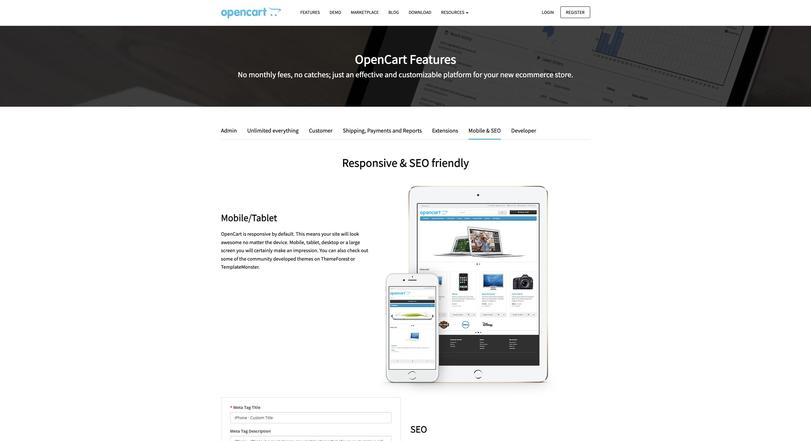 Task type: locate. For each thing, give the bounding box(es) containing it.
0 vertical spatial seo
[[491, 127, 501, 134]]

your right for
[[484, 70, 499, 80]]

1 horizontal spatial will
[[341, 231, 349, 238]]

or down 'check'
[[351, 256, 355, 262]]

0 horizontal spatial or
[[340, 239, 345, 246]]

2 vertical spatial seo
[[411, 424, 427, 436]]

your up the 'desktop'
[[322, 231, 331, 238]]

certainly
[[254, 248, 273, 254]]

0 vertical spatial features
[[301, 9, 320, 15]]

1 vertical spatial will
[[246, 248, 253, 254]]

unlimited
[[247, 127, 272, 134]]

0 vertical spatial opencart
[[355, 51, 407, 67]]

no right 'fees,'
[[294, 70, 303, 80]]

0 vertical spatial &
[[487, 127, 490, 134]]

your inside the opencart is responsive by default. this means your site will look awesome no matter the device. mobile, tablet, desktop or a large screen you will certainly make an impression. you can also check out some of the community developed themes on themeforest or templatemonster.
[[322, 231, 331, 238]]

and right the effective
[[385, 70, 397, 80]]

or left a
[[340, 239, 345, 246]]

developer link
[[507, 126, 537, 136]]

tablet,
[[307, 239, 321, 246]]

opencart
[[355, 51, 407, 67], [221, 231, 242, 238]]

you
[[236, 248, 244, 254]]

shipping,
[[343, 127, 366, 134]]

0 horizontal spatial &
[[400, 156, 407, 170]]

opencart inside the opencart is responsive by default. this means your site will look awesome no matter the device. mobile, tablet, desktop or a large screen you will certainly make an impression. you can also check out some of the community developed themes on themeforest or templatemonster.
[[221, 231, 242, 238]]

1 horizontal spatial &
[[487, 127, 490, 134]]

1 vertical spatial no
[[243, 239, 249, 246]]

0 vertical spatial your
[[484, 70, 499, 80]]

no
[[294, 70, 303, 80], [243, 239, 249, 246]]

or
[[340, 239, 345, 246], [351, 256, 355, 262]]

and left reports in the top of the page
[[393, 127, 402, 134]]

opencart inside opencart features no monthly fees, no catches; just an effective and customizable platform for your new ecommerce store.
[[355, 51, 407, 67]]

1 vertical spatial or
[[351, 256, 355, 262]]

& for responsive
[[400, 156, 407, 170]]

developed
[[273, 256, 296, 262]]

1 horizontal spatial opencart
[[355, 51, 407, 67]]

0 vertical spatial the
[[265, 239, 272, 246]]

0 horizontal spatial an
[[287, 248, 292, 254]]

features
[[301, 9, 320, 15], [410, 51, 456, 67]]

features inside opencart features no monthly fees, no catches; just an effective and customizable platform for your new ecommerce store.
[[410, 51, 456, 67]]

1 vertical spatial opencart
[[221, 231, 242, 238]]

will
[[341, 231, 349, 238], [246, 248, 253, 254]]

friendly
[[432, 156, 469, 170]]

shipping, payments and reports link
[[338, 126, 427, 136]]

ecommerce
[[516, 70, 554, 80]]

login
[[542, 9, 554, 15]]

1 horizontal spatial features
[[410, 51, 456, 67]]

demo link
[[325, 7, 346, 18]]

seo
[[491, 127, 501, 134], [409, 156, 430, 170], [411, 424, 427, 436]]

unlimited everything
[[247, 127, 299, 134]]

opencart - features image
[[221, 7, 281, 18]]

your
[[484, 70, 499, 80], [322, 231, 331, 238]]

monthly
[[249, 70, 276, 80]]

community
[[248, 256, 272, 262]]

the up the certainly
[[265, 239, 272, 246]]

1 vertical spatial features
[[410, 51, 456, 67]]

0 vertical spatial no
[[294, 70, 303, 80]]

resources link
[[437, 7, 474, 18]]

will right the you at the left of page
[[246, 248, 253, 254]]

everything
[[273, 127, 299, 134]]

1 vertical spatial an
[[287, 248, 292, 254]]

by
[[272, 231, 277, 238]]

1 vertical spatial the
[[239, 256, 247, 262]]

customer
[[309, 127, 333, 134]]

desktop
[[322, 239, 339, 246]]

the right of
[[239, 256, 247, 262]]

1 vertical spatial your
[[322, 231, 331, 238]]

the
[[265, 239, 272, 246], [239, 256, 247, 262]]

mobile / tablet image
[[379, 186, 557, 398]]

and
[[385, 70, 397, 80], [393, 127, 402, 134]]

features up customizable
[[410, 51, 456, 67]]

features left demo
[[301, 9, 320, 15]]

a
[[346, 239, 348, 246]]

an up 'developed'
[[287, 248, 292, 254]]

opencart for features
[[355, 51, 407, 67]]

no down is
[[243, 239, 249, 246]]

themes
[[297, 256, 314, 262]]

0 horizontal spatial opencart
[[221, 231, 242, 238]]

1 horizontal spatial your
[[484, 70, 499, 80]]

opencart up the effective
[[355, 51, 407, 67]]

&
[[487, 127, 490, 134], [400, 156, 407, 170]]

platform
[[444, 70, 472, 80]]

an
[[346, 70, 354, 80], [287, 248, 292, 254]]

large
[[349, 239, 360, 246]]

1 horizontal spatial no
[[294, 70, 303, 80]]

1 vertical spatial seo
[[409, 156, 430, 170]]

make
[[274, 248, 286, 254]]

login link
[[537, 6, 560, 18]]

customizable
[[399, 70, 442, 80]]

impression.
[[293, 248, 319, 254]]

will up a
[[341, 231, 349, 238]]

opencart up awesome
[[221, 231, 242, 238]]

on
[[315, 256, 320, 262]]

out
[[361, 248, 369, 254]]

admin
[[221, 127, 237, 134]]

mobile/tablet
[[221, 212, 277, 224]]

extensions
[[433, 127, 459, 134]]

site
[[332, 231, 340, 238]]

0 vertical spatial and
[[385, 70, 397, 80]]

seo for mobile
[[491, 127, 501, 134]]

an right the just
[[346, 70, 354, 80]]

0 horizontal spatial will
[[246, 248, 253, 254]]

0 vertical spatial an
[[346, 70, 354, 80]]

check
[[347, 248, 360, 254]]

0 vertical spatial will
[[341, 231, 349, 238]]

0 horizontal spatial no
[[243, 239, 249, 246]]

you
[[320, 248, 328, 254]]

0 horizontal spatial your
[[322, 231, 331, 238]]

1 horizontal spatial an
[[346, 70, 354, 80]]

seo image
[[221, 398, 401, 442]]

means
[[306, 231, 321, 238]]

1 vertical spatial &
[[400, 156, 407, 170]]

also
[[338, 248, 346, 254]]

just
[[333, 70, 345, 80]]



Task type: vqa. For each thing, say whether or not it's contained in the screenshot.
EFFECTIVE
yes



Task type: describe. For each thing, give the bounding box(es) containing it.
catches;
[[304, 70, 331, 80]]

can
[[329, 248, 336, 254]]

some
[[221, 256, 233, 262]]

no inside opencart features no monthly fees, no catches; just an effective and customizable platform for your new ecommerce store.
[[294, 70, 303, 80]]

admin link
[[221, 126, 242, 136]]

0 vertical spatial or
[[340, 239, 345, 246]]

payments
[[368, 127, 392, 134]]

register
[[566, 9, 585, 15]]

register link
[[561, 6, 591, 18]]

mobile
[[469, 127, 485, 134]]

effective
[[356, 70, 383, 80]]

features link
[[296, 7, 325, 18]]

responsive & seo friendly
[[342, 156, 469, 170]]

opencart for is
[[221, 231, 242, 238]]

responsive
[[342, 156, 398, 170]]

fees,
[[278, 70, 293, 80]]

an inside the opencart is responsive by default. this means your site will look awesome no matter the device. mobile, tablet, desktop or a large screen you will certainly make an impression. you can also check out some of the community developed themes on themeforest or templatemonster.
[[287, 248, 292, 254]]

extensions link
[[428, 126, 463, 136]]

marketplace
[[351, 9, 379, 15]]

opencart is responsive by default. this means your site will look awesome no matter the device. mobile, tablet, desktop or a large screen you will certainly make an impression. you can also check out some of the community developed themes on themeforest or templatemonster.
[[221, 231, 369, 271]]

marketplace link
[[346, 7, 384, 18]]

templatemonster.
[[221, 264, 260, 271]]

screen
[[221, 248, 235, 254]]

0 horizontal spatial the
[[239, 256, 247, 262]]

of
[[234, 256, 238, 262]]

developer
[[512, 127, 537, 134]]

default.
[[278, 231, 295, 238]]

1 horizontal spatial or
[[351, 256, 355, 262]]

download link
[[404, 7, 437, 18]]

responsive
[[248, 231, 271, 238]]

unlimited everything link
[[243, 126, 304, 136]]

mobile & seo
[[469, 127, 501, 134]]

store.
[[555, 70, 574, 80]]

device.
[[273, 239, 289, 246]]

1 horizontal spatial the
[[265, 239, 272, 246]]

mobile,
[[290, 239, 306, 246]]

download
[[409, 9, 432, 15]]

& for mobile
[[487, 127, 490, 134]]

awesome
[[221, 239, 242, 246]]

blog
[[389, 9, 399, 15]]

and inside opencart features no monthly fees, no catches; just an effective and customizable platform for your new ecommerce store.
[[385, 70, 397, 80]]

resources
[[441, 9, 466, 15]]

this
[[296, 231, 305, 238]]

shipping, payments and reports
[[343, 127, 422, 134]]

your inside opencart features no monthly fees, no catches; just an effective and customizable platform for your new ecommerce store.
[[484, 70, 499, 80]]

no
[[238, 70, 247, 80]]

1 vertical spatial and
[[393, 127, 402, 134]]

mobile & seo link
[[464, 126, 506, 140]]

opencart features no monthly fees, no catches; just an effective and customizable platform for your new ecommerce store.
[[238, 51, 574, 80]]

is
[[243, 231, 246, 238]]

matter
[[250, 239, 264, 246]]

demo
[[330, 9, 341, 15]]

0 horizontal spatial features
[[301, 9, 320, 15]]

look
[[350, 231, 359, 238]]

an inside opencart features no monthly fees, no catches; just an effective and customizable platform for your new ecommerce store.
[[346, 70, 354, 80]]

customer link
[[304, 126, 338, 136]]

no inside the opencart is responsive by default. this means your site will look awesome no matter the device. mobile, tablet, desktop or a large screen you will certainly make an impression. you can also check out some of the community developed themes on themeforest or templatemonster.
[[243, 239, 249, 246]]

seo for responsive
[[409, 156, 430, 170]]

blog link
[[384, 7, 404, 18]]

for
[[474, 70, 483, 80]]

new
[[501, 70, 514, 80]]

reports
[[403, 127, 422, 134]]

themeforest
[[321, 256, 350, 262]]



